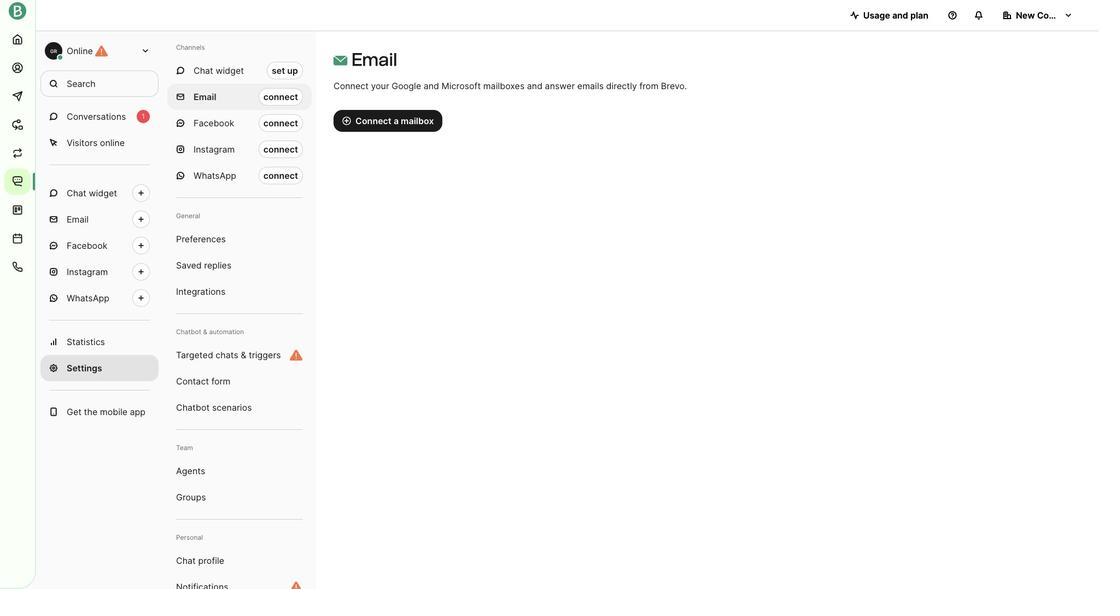 Task type: vqa. For each thing, say whether or not it's contained in the screenshot.
the topmost 'facebook'
yes



Task type: locate. For each thing, give the bounding box(es) containing it.
search
[[67, 78, 96, 89]]

chat widget up email link
[[67, 188, 117, 199]]

1 chatbot from the top
[[176, 328, 201, 336]]

and left plan
[[893, 10, 909, 21]]

personal
[[176, 533, 203, 542]]

connect down email icon
[[334, 80, 369, 91]]

saved replies
[[176, 260, 232, 271]]

connect
[[264, 91, 298, 102], [264, 118, 298, 129], [264, 144, 298, 155], [264, 170, 298, 181]]

connect for email
[[264, 91, 298, 102]]

facebook
[[194, 118, 234, 129], [67, 240, 107, 251]]

1 horizontal spatial chat widget
[[194, 65, 244, 76]]

chat profile
[[176, 555, 224, 566]]

1 horizontal spatial widget
[[216, 65, 244, 76]]

email up your
[[352, 49, 397, 70]]

profile
[[198, 555, 224, 566]]

1 connect from the top
[[264, 91, 298, 102]]

& right 'chats'
[[241, 350, 246, 361]]

0 vertical spatial email
[[352, 49, 397, 70]]

0 horizontal spatial widget
[[89, 188, 117, 199]]

1 vertical spatial connect
[[356, 115, 392, 126]]

answer
[[545, 80, 575, 91]]

email down 'chat widget' link
[[67, 214, 89, 225]]

chatbot down contact
[[176, 402, 210, 413]]

0 horizontal spatial instagram
[[67, 266, 108, 277]]

chatbot & automation
[[176, 328, 244, 336]]

chat down channels at the left top of the page
[[194, 65, 213, 76]]

0 horizontal spatial &
[[203, 328, 207, 336]]

new company button
[[995, 4, 1082, 26]]

1 horizontal spatial and
[[527, 80, 543, 91]]

chatbot
[[176, 328, 201, 336], [176, 402, 210, 413]]

1 horizontal spatial &
[[241, 350, 246, 361]]

0 vertical spatial connect
[[334, 80, 369, 91]]

0 vertical spatial instagram
[[194, 144, 235, 155]]

1 horizontal spatial email
[[194, 91, 216, 102]]

connect
[[334, 80, 369, 91], [356, 115, 392, 126]]

connect left a
[[356, 115, 392, 126]]

form
[[212, 376, 231, 387]]

2 connect from the top
[[264, 118, 298, 129]]

connect a mailbox link
[[334, 110, 443, 132]]

email down channels at the left top of the page
[[194, 91, 216, 102]]

widget up email link
[[89, 188, 117, 199]]

instagram inside instagram link
[[67, 266, 108, 277]]

2 horizontal spatial and
[[893, 10, 909, 21]]

0 vertical spatial chatbot
[[176, 328, 201, 336]]

0 horizontal spatial email
[[67, 214, 89, 225]]

3 connect from the top
[[264, 144, 298, 155]]

0 horizontal spatial whatsapp
[[67, 293, 109, 304]]

1 vertical spatial chat widget
[[67, 188, 117, 199]]

microsoft
[[442, 80, 481, 91]]

and right google
[[424, 80, 439, 91]]

chat
[[194, 65, 213, 76], [67, 188, 86, 199], [176, 555, 196, 566]]

&
[[203, 328, 207, 336], [241, 350, 246, 361]]

set
[[272, 65, 285, 76]]

and
[[893, 10, 909, 21], [424, 80, 439, 91], [527, 80, 543, 91]]

targeted
[[176, 350, 213, 361]]

1 vertical spatial chat
[[67, 188, 86, 199]]

instagram
[[194, 144, 235, 155], [67, 266, 108, 277]]

chat up email link
[[67, 188, 86, 199]]

0 vertical spatial chat widget
[[194, 65, 244, 76]]

emails
[[578, 80, 604, 91]]

new
[[1017, 10, 1036, 21]]

0 vertical spatial facebook
[[194, 118, 234, 129]]

chat down personal
[[176, 555, 196, 566]]

get the mobile app
[[67, 407, 146, 417]]

directly
[[607, 80, 637, 91]]

chat widget down channels at the left top of the page
[[194, 65, 244, 76]]

connect your google and microsoft mailboxes and answer emails directly from brevo.
[[334, 80, 687, 91]]

and left answer
[[527, 80, 543, 91]]

chatbot up 'targeted'
[[176, 328, 201, 336]]

connect a mailbox
[[356, 115, 434, 126]]

whatsapp down instagram link
[[67, 293, 109, 304]]

email link
[[40, 206, 159, 233]]

and inside "button"
[[893, 10, 909, 21]]

contact
[[176, 376, 209, 387]]

0 vertical spatial whatsapp
[[194, 170, 236, 181]]

1 vertical spatial chatbot
[[176, 402, 210, 413]]

usage
[[864, 10, 891, 21]]

email inside email link
[[67, 214, 89, 225]]

visitors online link
[[40, 130, 159, 156]]

replies
[[204, 260, 232, 271]]

scenarios
[[212, 402, 252, 413]]

preferences
[[176, 234, 226, 245]]

chat profile link
[[167, 548, 312, 574]]

settings link
[[40, 355, 159, 381]]

visitors
[[67, 137, 98, 148]]

online
[[67, 45, 93, 56]]

preferences link
[[167, 226, 312, 252]]

1 vertical spatial email
[[194, 91, 216, 102]]

whatsapp
[[194, 170, 236, 181], [67, 293, 109, 304]]

email
[[352, 49, 397, 70], [194, 91, 216, 102], [67, 214, 89, 225]]

0 horizontal spatial and
[[424, 80, 439, 91]]

new company
[[1017, 10, 1078, 21]]

1 vertical spatial widget
[[89, 188, 117, 199]]

usage and plan
[[864, 10, 929, 21]]

widget left set
[[216, 65, 244, 76]]

get
[[67, 407, 82, 417]]

mailbox
[[401, 115, 434, 126]]

& left automation
[[203, 328, 207, 336]]

2 chatbot from the top
[[176, 402, 210, 413]]

automation
[[209, 328, 244, 336]]

4 connect from the top
[[264, 170, 298, 181]]

chat widget
[[194, 65, 244, 76], [67, 188, 117, 199]]

gr
[[50, 48, 57, 54]]

groups link
[[167, 484, 312, 510]]

statistics
[[67, 336, 105, 347]]

1 vertical spatial instagram
[[67, 266, 108, 277]]

connect for instagram
[[264, 144, 298, 155]]

0 horizontal spatial facebook
[[67, 240, 107, 251]]

2 vertical spatial email
[[67, 214, 89, 225]]

widget
[[216, 65, 244, 76], [89, 188, 117, 199]]

chatbot inside chatbot scenarios link
[[176, 402, 210, 413]]

whatsapp up general
[[194, 170, 236, 181]]

chats
[[216, 350, 238, 361]]

1
[[142, 112, 145, 120]]

chatbot scenarios
[[176, 402, 252, 413]]



Task type: describe. For each thing, give the bounding box(es) containing it.
targeted chats & triggers link
[[167, 342, 312, 368]]

channels
[[176, 43, 205, 51]]

connect for facebook
[[264, 118, 298, 129]]

1 horizontal spatial whatsapp
[[194, 170, 236, 181]]

2 vertical spatial chat
[[176, 555, 196, 566]]

set up
[[272, 65, 298, 76]]

targeted chats & triggers
[[176, 350, 281, 361]]

app
[[130, 407, 146, 417]]

from
[[640, 80, 659, 91]]

your
[[371, 80, 389, 91]]

chatbot for chatbot scenarios
[[176, 402, 210, 413]]

0 vertical spatial widget
[[216, 65, 244, 76]]

0 vertical spatial chat
[[194, 65, 213, 76]]

company
[[1038, 10, 1078, 21]]

connect for connect your google and microsoft mailboxes and answer emails directly from brevo.
[[334, 80, 369, 91]]

1 horizontal spatial instagram
[[194, 144, 235, 155]]

1 vertical spatial &
[[241, 350, 246, 361]]

saved replies link
[[167, 252, 312, 278]]

contact form
[[176, 376, 231, 387]]

a
[[394, 115, 399, 126]]

mobile
[[100, 407, 128, 417]]

chat widget link
[[40, 180, 159, 206]]

integrations
[[176, 286, 226, 297]]

brevo.
[[661, 80, 687, 91]]

whatsapp link
[[40, 285, 159, 311]]

get the mobile app link
[[40, 399, 159, 425]]

up
[[287, 65, 298, 76]]

groups
[[176, 492, 206, 503]]

team
[[176, 444, 193, 452]]

the
[[84, 407, 98, 417]]

1 vertical spatial whatsapp
[[67, 293, 109, 304]]

chatbot for chatbot & automation
[[176, 328, 201, 336]]

integrations link
[[167, 278, 312, 305]]

connect for connect a mailbox
[[356, 115, 392, 126]]

saved
[[176, 260, 202, 271]]

plan
[[911, 10, 929, 21]]

general
[[176, 212, 200, 220]]

triggers
[[249, 350, 281, 361]]

agents
[[176, 466, 205, 477]]

contact form link
[[167, 368, 312, 394]]

1 vertical spatial facebook
[[67, 240, 107, 251]]

facebook link
[[40, 233, 159, 259]]

chatbot scenarios link
[[167, 394, 312, 421]]

mailboxes
[[484, 80, 525, 91]]

connect for whatsapp
[[264, 170, 298, 181]]

visitors online
[[67, 137, 125, 148]]

email image
[[334, 53, 348, 67]]

agents link
[[167, 458, 312, 484]]

settings
[[67, 363, 102, 374]]

statistics link
[[40, 329, 159, 355]]

0 horizontal spatial chat widget
[[67, 188, 117, 199]]

2 horizontal spatial email
[[352, 49, 397, 70]]

usage and plan button
[[842, 4, 938, 26]]

conversations
[[67, 111, 126, 122]]

search link
[[40, 71, 159, 97]]

google
[[392, 80, 421, 91]]

online
[[100, 137, 125, 148]]

1 horizontal spatial facebook
[[194, 118, 234, 129]]

0 vertical spatial &
[[203, 328, 207, 336]]

instagram link
[[40, 259, 159, 285]]



